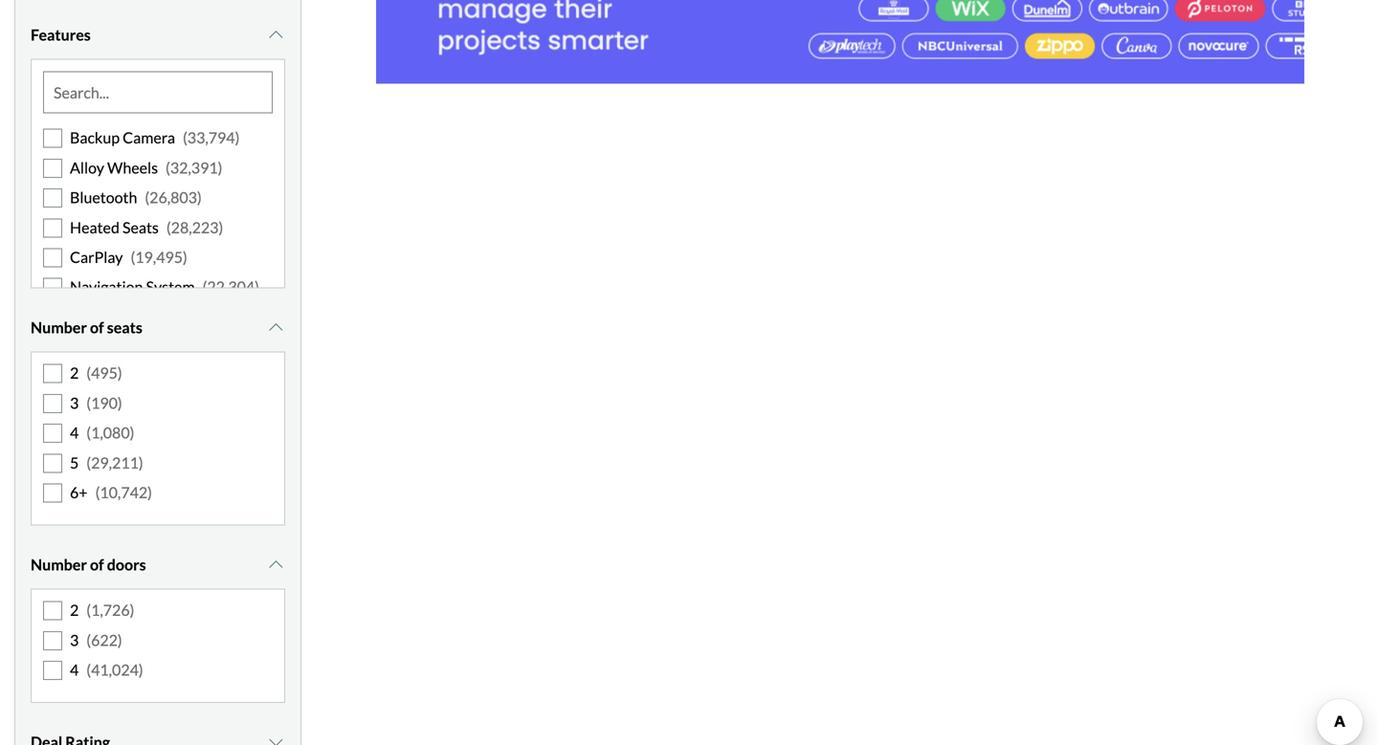 Task type: vqa. For each thing, say whether or not it's contained in the screenshot.
your inside 'Personalized Real Rates Know your real monthly payment before visiting the dealer'
no



Task type: locate. For each thing, give the bounding box(es) containing it.
3 (622)
[[70, 631, 122, 650]]

number inside dropdown button
[[31, 318, 87, 337]]

2 number from the top
[[31, 556, 87, 574]]

5 (29,211)
[[70, 453, 143, 472]]

number for number of seats
[[31, 318, 87, 337]]

1 vertical spatial chevron down image
[[266, 735, 285, 746]]

features button
[[31, 11, 285, 59]]

heated
[[70, 218, 120, 237]]

3
[[70, 394, 79, 412], [70, 631, 79, 650]]

2 (1,726)
[[70, 601, 134, 620]]

chevron down image inside number of doors dropdown button
[[266, 558, 285, 573]]

backup camera (33,794)
[[70, 128, 240, 147]]

(26,803)
[[145, 188, 202, 207]]

of left seats
[[90, 318, 104, 337]]

3 left (190)
[[70, 394, 79, 412]]

1 number from the top
[[31, 318, 87, 337]]

0 vertical spatial number
[[31, 318, 87, 337]]

0 vertical spatial chevron down image
[[266, 320, 285, 336]]

chevron down image inside features dropdown button
[[266, 27, 285, 43]]

camera
[[123, 128, 175, 147]]

0 vertical spatial 3
[[70, 394, 79, 412]]

4 for 4 (41,024)
[[70, 661, 79, 680]]

alloy
[[70, 158, 104, 177]]

chevron down image inside number of seats dropdown button
[[266, 320, 285, 336]]

0 vertical spatial 4
[[70, 424, 79, 442]]

1 vertical spatial 3
[[70, 631, 79, 650]]

(19,495)
[[131, 248, 187, 267]]

4 up '5'
[[70, 424, 79, 442]]

1 2 from the top
[[70, 364, 79, 383]]

(1,726)
[[86, 601, 134, 620]]

2 2 from the top
[[70, 601, 79, 620]]

1 of from the top
[[90, 318, 104, 337]]

(190)
[[86, 394, 122, 412]]

1 vertical spatial 4
[[70, 661, 79, 680]]

of inside dropdown button
[[90, 318, 104, 337]]

1 vertical spatial chevron down image
[[266, 558, 285, 573]]

1 chevron down image from the top
[[266, 27, 285, 43]]

1 3 from the top
[[70, 394, 79, 412]]

of for seats
[[90, 318, 104, 337]]

3 for 3 (190)
[[70, 394, 79, 412]]

0 vertical spatial of
[[90, 318, 104, 337]]

number up 2 (1,726)
[[31, 556, 87, 574]]

1 vertical spatial 2
[[70, 601, 79, 620]]

of inside dropdown button
[[90, 556, 104, 574]]

of left doors
[[90, 556, 104, 574]]

(495)
[[86, 364, 122, 383]]

2 left (1,726)
[[70, 601, 79, 620]]

navigation system (22,304)
[[70, 278, 259, 296]]

3 left (622)
[[70, 631, 79, 650]]

(622)
[[86, 631, 122, 650]]

number up 2 (495)
[[31, 318, 87, 337]]

2 left '(495)'
[[70, 364, 79, 383]]

4 down 3 (622)
[[70, 661, 79, 680]]

0 vertical spatial chevron down image
[[266, 27, 285, 43]]

0 vertical spatial 2
[[70, 364, 79, 383]]

number of doors
[[31, 556, 146, 574]]

1 chevron down image from the top
[[266, 320, 285, 336]]

number
[[31, 318, 87, 337], [31, 556, 87, 574]]

number inside dropdown button
[[31, 556, 87, 574]]

3 for 3 (622)
[[70, 631, 79, 650]]

2 3 from the top
[[70, 631, 79, 650]]

2
[[70, 364, 79, 383], [70, 601, 79, 620]]

1 vertical spatial of
[[90, 556, 104, 574]]

number for number of doors
[[31, 556, 87, 574]]

doors
[[107, 556, 146, 574]]

backup
[[70, 128, 120, 147]]

2 of from the top
[[90, 556, 104, 574]]

(32,391)
[[166, 158, 222, 177]]

4
[[70, 424, 79, 442], [70, 661, 79, 680]]

chevron down image
[[266, 320, 285, 336], [266, 735, 285, 746]]

chevron down image
[[266, 27, 285, 43], [266, 558, 285, 573]]

1 4 from the top
[[70, 424, 79, 442]]

2 4 from the top
[[70, 661, 79, 680]]

advertisement region
[[376, 0, 1305, 84]]

2 chevron down image from the top
[[266, 558, 285, 573]]

(33,794)
[[183, 128, 240, 147]]

of
[[90, 318, 104, 337], [90, 556, 104, 574]]

1 vertical spatial number
[[31, 556, 87, 574]]



Task type: describe. For each thing, give the bounding box(es) containing it.
features
[[31, 26, 91, 44]]

system
[[146, 278, 195, 296]]

2 (495)
[[70, 364, 122, 383]]

6+
[[70, 483, 88, 502]]

3 (190)
[[70, 394, 122, 412]]

carplay
[[70, 248, 123, 267]]

carplay (19,495)
[[70, 248, 187, 267]]

chevron down image for features
[[266, 27, 285, 43]]

(29,211)
[[86, 453, 143, 472]]

seats
[[122, 218, 159, 237]]

of for doors
[[90, 556, 104, 574]]

4 for 4 (1,080)
[[70, 424, 79, 442]]

2 chevron down image from the top
[[266, 735, 285, 746]]

(41,024)
[[86, 661, 143, 680]]

wheels
[[107, 158, 158, 177]]

bluetooth (26,803)
[[70, 188, 202, 207]]

(28,223)
[[166, 218, 223, 237]]

bluetooth
[[70, 188, 137, 207]]

number of seats button
[[31, 304, 285, 352]]

(10,742)
[[95, 483, 152, 502]]

2 for 2 (1,726)
[[70, 601, 79, 620]]

number of seats
[[31, 318, 142, 337]]

4 (1,080)
[[70, 424, 134, 442]]

alloy wheels (32,391)
[[70, 158, 222, 177]]

Search... field
[[44, 72, 272, 113]]

6+ (10,742)
[[70, 483, 152, 502]]

4 (41,024)
[[70, 661, 143, 680]]

number of doors button
[[31, 541, 285, 589]]

5
[[70, 453, 79, 472]]

navigation
[[70, 278, 143, 296]]

chevron down image for number of doors
[[266, 558, 285, 573]]

2 for 2 (495)
[[70, 364, 79, 383]]

(22,304)
[[203, 278, 259, 296]]

seats
[[107, 318, 142, 337]]

heated seats (28,223)
[[70, 218, 223, 237]]

(1,080)
[[86, 424, 134, 442]]



